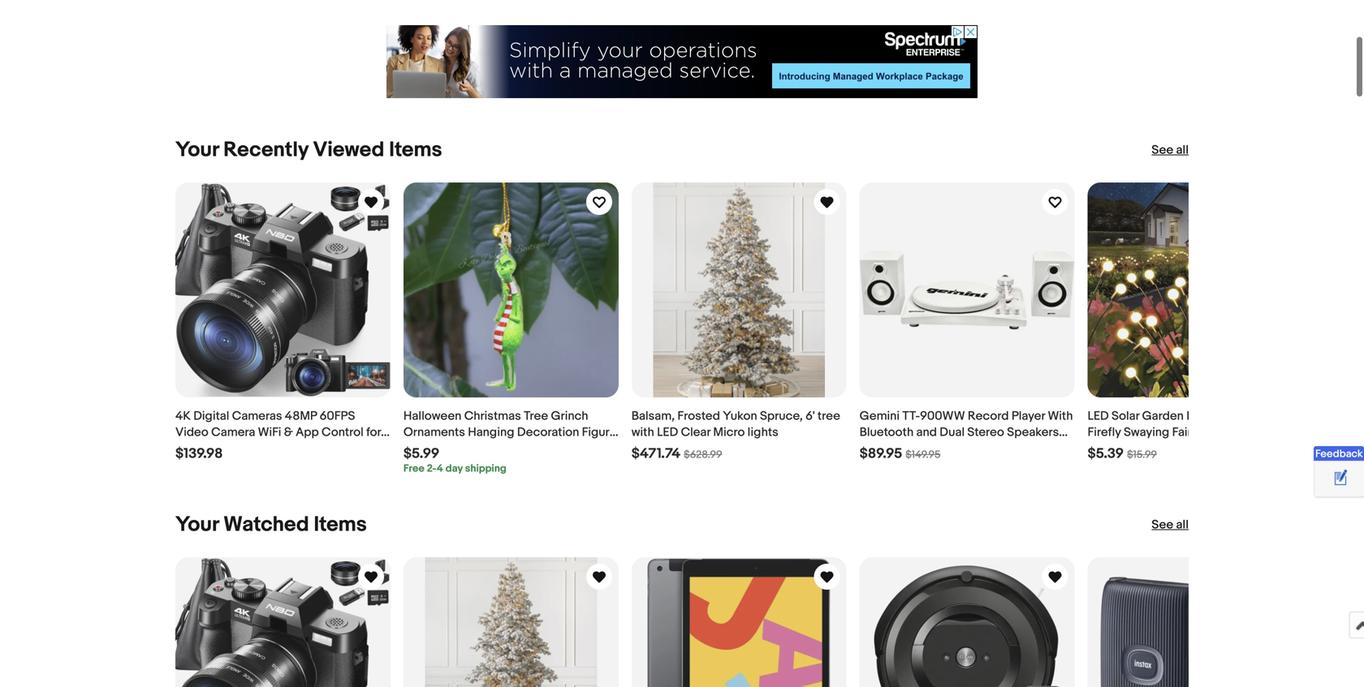 Task type: locate. For each thing, give the bounding box(es) containing it.
see all link
[[1152, 142, 1189, 158], [1152, 517, 1189, 533]]

day
[[446, 463, 463, 475]]

2 see from the top
[[1152, 518, 1174, 533]]

decor
[[1136, 442, 1171, 456]]

led down 'balsam,'
[[657, 425, 678, 440]]

4k digital cameras 48mp 60fps video camera wifi & app control for photography
[[175, 409, 381, 456]]

tt-
[[903, 409, 920, 424]]

previous price $149.95 text field
[[906, 449, 941, 462]]

all for your watched items
[[1176, 518, 1189, 533]]

0 vertical spatial your
[[175, 138, 219, 163]]

$5.99 free 2-4 day shipping
[[404, 446, 507, 475]]

48mp
[[285, 409, 317, 424]]

$139.98 text field
[[175, 446, 223, 463]]

1 vertical spatial see all link
[[1152, 517, 1189, 533]]

1 see all link from the top
[[1152, 142, 1189, 158]]

app
[[296, 425, 319, 440]]

0 vertical spatial led
[[1088, 409, 1109, 424]]

hanging
[[468, 425, 514, 440]]

your watched items
[[175, 513, 367, 538]]

2 all from the top
[[1176, 518, 1189, 533]]

0 vertical spatial see all
[[1152, 143, 1189, 158]]

1 vertical spatial see
[[1152, 518, 1174, 533]]

see
[[1152, 143, 1174, 158], [1152, 518, 1174, 533]]

gift
[[452, 442, 473, 456]]

&
[[284, 425, 293, 440]]

led up firefly
[[1088, 409, 1109, 424]]

lamp
[[1201, 425, 1231, 440]]

$471.74
[[632, 446, 681, 463]]

items
[[389, 138, 442, 163], [314, 513, 367, 538]]

led
[[1088, 409, 1109, 424], [657, 425, 678, 440]]

see all link for your recently viewed items
[[1152, 142, 1189, 158]]

record
[[968, 409, 1009, 424]]

spruce,
[[760, 409, 803, 424]]

1 see all from the top
[[1152, 143, 1189, 158]]

$89.95 $149.95
[[860, 446, 941, 463]]

see all for your watched items
[[1152, 518, 1189, 533]]

1 horizontal spatial led
[[1088, 409, 1109, 424]]

gemini
[[860, 409, 900, 424]]

bluetooth
[[860, 425, 914, 440]]

viewed
[[313, 138, 384, 163]]

cameras
[[232, 409, 282, 424]]

solar
[[1112, 409, 1140, 424]]

your left watched
[[175, 513, 219, 538]]

$5.99 text field
[[404, 446, 440, 463]]

items right watched
[[314, 513, 367, 538]]

control
[[322, 425, 364, 440]]

see all link for your watched items
[[1152, 517, 1189, 533]]

swaying
[[1124, 425, 1170, 440]]

all
[[1176, 143, 1189, 158], [1176, 518, 1189, 533]]

your
[[175, 138, 219, 163], [175, 513, 219, 538]]

2 see all link from the top
[[1152, 517, 1189, 533]]

pendant
[[404, 442, 449, 456]]

2 your from the top
[[175, 513, 219, 538]]

camera
[[211, 425, 255, 440]]

digital
[[194, 409, 229, 424]]

0 vertical spatial items
[[389, 138, 442, 163]]

your recently viewed items
[[175, 138, 442, 163]]

led solar garden lights outdoor firefly swaying fairy lamp yard pathway decor
[[1088, 409, 1270, 456]]

1 see from the top
[[1152, 143, 1174, 158]]

1 your from the top
[[175, 138, 219, 163]]

0 vertical spatial see
[[1152, 143, 1174, 158]]

1 vertical spatial led
[[657, 425, 678, 440]]

1 vertical spatial all
[[1176, 518, 1189, 533]]

2 see all from the top
[[1152, 518, 1189, 533]]

your left recently
[[175, 138, 219, 163]]

0 vertical spatial all
[[1176, 143, 1189, 158]]

1 all from the top
[[1176, 143, 1189, 158]]

1 vertical spatial your
[[175, 513, 219, 538]]

4
[[437, 463, 443, 475]]

1 vertical spatial see all
[[1152, 518, 1189, 533]]

$471.74 text field
[[632, 446, 681, 463]]

$5.39 $15.99
[[1088, 446, 1157, 463]]

outdoor
[[1223, 409, 1270, 424]]

all for your recently viewed items
[[1176, 143, 1189, 158]]

items right viewed
[[389, 138, 442, 163]]

your recently viewed items link
[[175, 138, 442, 163]]

and
[[917, 425, 937, 440]]

1 vertical spatial items
[[314, 513, 367, 538]]

decoration
[[517, 425, 579, 440]]

grinch
[[551, 409, 588, 424]]

tree
[[524, 409, 548, 424]]

0 vertical spatial see all link
[[1152, 142, 1189, 158]]

0 horizontal spatial led
[[657, 425, 678, 440]]

$5.39
[[1088, 446, 1124, 463]]

christmas
[[464, 409, 521, 424]]

previous price $628.99 text field
[[684, 449, 722, 462]]

wifi
[[258, 425, 281, 440]]

$15.99
[[1127, 449, 1157, 462]]

balsam, frosted yukon spruce, 6' tree with led clear micro lights $471.74 $628.99
[[632, 409, 840, 463]]

see all
[[1152, 143, 1189, 158], [1152, 518, 1189, 533]]



Task type: describe. For each thing, give the bounding box(es) containing it.
for
[[366, 425, 381, 440]]

garden
[[1142, 409, 1184, 424]]

photography
[[175, 442, 246, 456]]

2-
[[427, 463, 437, 475]]

watched
[[223, 513, 309, 538]]

previous price $15.99 text field
[[1127, 449, 1157, 462]]

shipping
[[465, 463, 507, 475]]

clear
[[681, 425, 711, 440]]

$5.39 text field
[[1088, 446, 1124, 463]]

balsam,
[[632, 409, 675, 424]]

feedback
[[1316, 448, 1363, 461]]

lights
[[748, 425, 779, 440]]

Free 2-4 day shipping text field
[[404, 463, 507, 476]]

figure
[[582, 425, 617, 440]]

60fps
[[320, 409, 355, 424]]

halloween
[[404, 409, 462, 424]]

stereo
[[968, 425, 1005, 440]]

free
[[404, 463, 425, 475]]

yard
[[1234, 425, 1259, 440]]

$139.98
[[175, 446, 223, 463]]

$149.95
[[906, 449, 941, 462]]

ornaments
[[404, 425, 465, 440]]

white
[[860, 442, 892, 456]]

$5.99
[[404, 446, 440, 463]]

frosted
[[678, 409, 720, 424]]

lights
[[1187, 409, 1220, 424]]

1 horizontal spatial items
[[389, 138, 442, 163]]

led inside balsam, frosted yukon spruce, 6' tree with led clear micro lights $471.74 $628.99
[[657, 425, 678, 440]]

advertisement region
[[387, 25, 978, 98]]

$89.95
[[860, 446, 903, 463]]

fairy
[[1172, 425, 1198, 440]]

micro
[[713, 425, 745, 440]]

led inside led solar garden lights outdoor firefly swaying fairy lamp yard pathway decor
[[1088, 409, 1109, 424]]

6'
[[806, 409, 815, 424]]

900ww
[[920, 409, 965, 424]]

your watched items link
[[175, 513, 367, 538]]

firefly
[[1088, 425, 1121, 440]]

see for your watched items
[[1152, 518, 1174, 533]]

see for your recently viewed items
[[1152, 143, 1174, 158]]

dual
[[940, 425, 965, 440]]

tree
[[818, 409, 840, 424]]

yukon
[[723, 409, 757, 424]]

player
[[1012, 409, 1045, 424]]

with
[[632, 425, 654, 440]]

video
[[175, 425, 209, 440]]

with
[[1048, 409, 1073, 424]]

see all for your recently viewed items
[[1152, 143, 1189, 158]]

recently
[[223, 138, 308, 163]]

speakers
[[1007, 425, 1059, 440]]

0 horizontal spatial items
[[314, 513, 367, 538]]

$89.95 text field
[[860, 446, 903, 463]]

$628.99
[[684, 449, 722, 462]]

4k
[[175, 409, 191, 424]]

halloween christmas tree grinch ornaments hanging decoration figure pendant gift
[[404, 409, 617, 456]]

your for your watched items
[[175, 513, 219, 538]]

pathway
[[1088, 442, 1133, 456]]

gemini tt-900ww record player with bluetooth and dual stereo speakers white
[[860, 409, 1073, 456]]

your for your recently viewed items
[[175, 138, 219, 163]]



Task type: vqa. For each thing, say whether or not it's contained in the screenshot.
'Soundbar'
no



